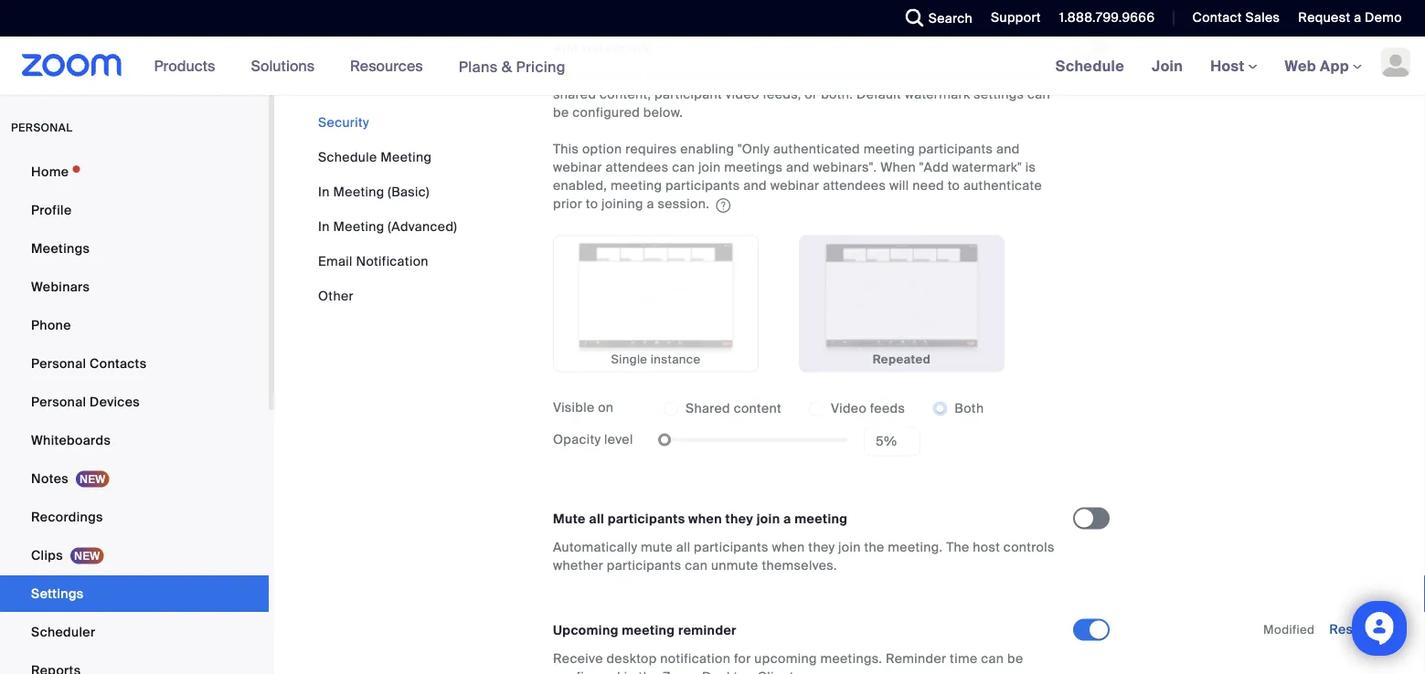 Task type: vqa. For each thing, say whether or not it's contained in the screenshot.
Repeated
yes



Task type: locate. For each thing, give the bounding box(es) containing it.
0 vertical spatial join
[[699, 159, 721, 176]]

schedule down 1.888.799.9666
[[1056, 56, 1125, 75]]

2 vertical spatial join
[[839, 540, 861, 557]]

join down enabling
[[699, 159, 721, 176]]

unmute
[[711, 558, 759, 575]]

watermark up attendee in the top left of the page
[[582, 39, 651, 56]]

schedule inside 'link'
[[1056, 56, 1125, 75]]

all right the mute
[[589, 511, 605, 528]]

0 horizontal spatial attendees
[[606, 159, 669, 176]]

email notification link
[[318, 253, 429, 270]]

all
[[589, 511, 605, 528], [676, 540, 691, 557]]

watermark down as
[[905, 86, 971, 103]]

a right as
[[922, 68, 930, 85]]

can inside each attendee sees their own email address embedded as a watermark on any shared content, participant video feeds, or both. default watermark settings can be configured below.
[[1028, 86, 1051, 103]]

meetings link
[[0, 230, 269, 267]]

meeting up joining
[[611, 177, 662, 194]]

phone
[[31, 317, 71, 334]]

a inside each attendee sees their own email address embedded as a watermark on any shared content, participant video feeds, or both. default watermark settings can be configured below.
[[922, 68, 930, 85]]

1 vertical spatial when
[[772, 540, 805, 557]]

join left meeting.
[[839, 540, 861, 557]]

add watermark
[[553, 39, 651, 56]]

shared content
[[686, 401, 782, 418]]

1 vertical spatial meeting
[[333, 183, 385, 200]]

meetings.
[[821, 651, 883, 668]]

notes
[[31, 471, 69, 487]]

2 personal from the top
[[31, 394, 86, 411]]

support link up 'any'
[[991, 9, 1042, 26]]

0 horizontal spatial they
[[726, 511, 754, 528]]

1 horizontal spatial all
[[676, 540, 691, 557]]

1 vertical spatial webinar
[[771, 177, 820, 194]]

meetings navigation
[[1042, 37, 1426, 96]]

personal
[[11, 121, 73, 135]]

is
[[1026, 159, 1036, 176]]

clips link
[[0, 538, 269, 574]]

0 horizontal spatial join
[[699, 159, 721, 176]]

settings
[[974, 86, 1025, 103]]

2 horizontal spatial join
[[839, 540, 861, 557]]

and down 'authenticated'
[[787, 159, 810, 176]]

requires
[[626, 141, 677, 158]]

1 horizontal spatial join
[[757, 511, 781, 528]]

webinars
[[31, 278, 90, 295]]

host
[[1211, 56, 1249, 75]]

receive desktop notification for upcoming meetings. reminder time can be configured in the zoom desktop client.
[[553, 651, 1024, 675]]

sales
[[1246, 9, 1281, 26]]

1 horizontal spatial when
[[772, 540, 805, 557]]

each attendee sees their own email address embedded as a watermark on any shared content, participant video feeds, or both. default watermark settings can be configured below.
[[553, 68, 1051, 121]]

personal devices link
[[0, 384, 269, 421]]

they up themselves.
[[809, 540, 835, 557]]

authenticated
[[774, 141, 861, 158]]

when up themselves.
[[772, 540, 805, 557]]

1 in from the top
[[318, 183, 330, 200]]

2 in from the top
[[318, 218, 330, 235]]

enabling
[[681, 141, 735, 158]]

1 horizontal spatial they
[[809, 540, 835, 557]]

2 vertical spatial and
[[744, 177, 767, 194]]

application
[[553, 67, 1057, 214]]

0 vertical spatial attendees
[[606, 159, 669, 176]]

whether
[[553, 558, 604, 575]]

0 vertical spatial schedule
[[1056, 56, 1125, 75]]

personal for personal devices
[[31, 394, 86, 411]]

watermark
[[582, 39, 651, 56], [933, 68, 999, 85], [905, 86, 971, 103]]

to
[[948, 177, 961, 194], [586, 196, 598, 213]]

a right joining
[[647, 196, 655, 213]]

all inside automatically mute all participants when they join the meeting. the host controls whether participants can unmute themselves.
[[676, 540, 691, 557]]

participants
[[919, 141, 994, 158], [666, 177, 740, 194], [608, 511, 685, 528], [694, 540, 769, 557], [607, 558, 682, 575]]

menu bar containing security
[[318, 113, 457, 305]]

configured down content, in the left of the page
[[573, 104, 640, 121]]

0 vertical spatial all
[[589, 511, 605, 528]]

(basic)
[[388, 183, 430, 200]]

meeting up (basic) on the left of the page
[[381, 149, 432, 166]]

when
[[881, 159, 916, 176]]

on right visible
[[598, 400, 614, 417]]

personal
[[31, 355, 86, 372], [31, 394, 86, 411]]

schedule down security link
[[318, 149, 377, 166]]

need
[[913, 177, 945, 194]]

watermark up settings
[[933, 68, 999, 85]]

in
[[624, 670, 635, 675]]

webinar up the enabled,
[[553, 159, 602, 176]]

join up automatically mute all participants when they join the meeting. the host controls whether participants can unmute themselves.
[[757, 511, 781, 528]]

in for in meeting (advanced)
[[318, 218, 330, 235]]

opacity
[[553, 432, 601, 449]]

"add
[[920, 159, 949, 176]]

1 vertical spatial join
[[757, 511, 781, 528]]

product information navigation
[[140, 37, 580, 96]]

upcoming
[[553, 623, 619, 640]]

can left unmute
[[685, 558, 708, 575]]

request a demo link
[[1285, 0, 1426, 37], [1299, 9, 1403, 26]]

0 vertical spatial webinar
[[553, 159, 602, 176]]

0 vertical spatial be
[[553, 104, 569, 121]]

1 vertical spatial they
[[809, 540, 835, 557]]

the left meeting.
[[865, 540, 885, 557]]

on
[[1002, 68, 1018, 85], [598, 400, 614, 417]]

1 horizontal spatial schedule
[[1056, 56, 1125, 75]]

can down 'any'
[[1028, 86, 1051, 103]]

configured inside receive desktop notification for upcoming meetings. reminder time can be configured in the zoom desktop client.
[[553, 670, 621, 675]]

visible
[[553, 400, 595, 417]]

upcoming meeting reminder
[[553, 623, 737, 640]]

1 vertical spatial in
[[318, 218, 330, 235]]

be down shared
[[553, 104, 569, 121]]

attendees down webinars".
[[823, 177, 886, 194]]

meeting up email notification link at the top of the page
[[333, 218, 385, 235]]

notes link
[[0, 461, 269, 498]]

meeting.
[[888, 540, 943, 557]]

the
[[865, 540, 885, 557], [639, 670, 659, 675]]

below.
[[644, 104, 683, 121]]

as
[[904, 68, 919, 85]]

be
[[553, 104, 569, 121], [1008, 651, 1024, 668]]

prior
[[553, 196, 583, 213]]

1 personal from the top
[[31, 355, 86, 372]]

to down the enabled,
[[586, 196, 598, 213]]

to right need
[[948, 177, 961, 194]]

schedule inside menu bar
[[318, 149, 377, 166]]

join
[[1152, 56, 1184, 75]]

visible on
[[553, 400, 614, 417]]

1 horizontal spatial and
[[787, 159, 810, 176]]

0 horizontal spatial schedule
[[318, 149, 377, 166]]

support link
[[978, 0, 1046, 37], [991, 9, 1042, 26]]

and up "watermark""
[[997, 141, 1020, 158]]

participants up "add
[[919, 141, 994, 158]]

1 vertical spatial configured
[[553, 670, 621, 675]]

desktop
[[702, 670, 754, 675]]

1 vertical spatial all
[[676, 540, 691, 557]]

0 horizontal spatial be
[[553, 104, 569, 121]]

automatically mute all participants when they join the meeting. the host controls whether participants can unmute themselves.
[[553, 540, 1055, 575]]

on inside each attendee sees their own email address embedded as a watermark on any shared content, participant video feeds, or both. default watermark settings can be configured below.
[[1002, 68, 1018, 85]]

menu bar
[[318, 113, 457, 305]]

1 horizontal spatial webinar
[[771, 177, 820, 194]]

0 horizontal spatial to
[[586, 196, 598, 213]]

1 vertical spatial be
[[1008, 651, 1024, 668]]

meeting up when
[[864, 141, 915, 158]]

be inside each attendee sees their own email address embedded as a watermark on any shared content, participant video feeds, or both. default watermark settings can be configured below.
[[553, 104, 569, 121]]

attendees down "requires"
[[606, 159, 669, 176]]

support link right 'search'
[[978, 0, 1046, 37]]

1 vertical spatial the
[[639, 670, 659, 675]]

0 horizontal spatial webinar
[[553, 159, 602, 176]]

meeting down schedule meeting on the left top of page
[[333, 183, 385, 200]]

settings link
[[0, 576, 269, 613]]

mute
[[641, 540, 673, 557]]

can inside automatically mute all participants when they join the meeting. the host controls whether participants can unmute themselves.
[[685, 558, 708, 575]]

embedded
[[833, 68, 901, 85]]

in down schedule meeting link at the left
[[318, 183, 330, 200]]

mute
[[553, 511, 586, 528]]

option
[[582, 141, 622, 158]]

0 vertical spatial the
[[865, 540, 885, 557]]

participants up mute
[[608, 511, 685, 528]]

0 vertical spatial on
[[1002, 68, 1018, 85]]

1 vertical spatial personal
[[31, 394, 86, 411]]

receive
[[553, 651, 603, 668]]

0 vertical spatial configured
[[573, 104, 640, 121]]

personal up whiteboards
[[31, 394, 86, 411]]

all right mute
[[676, 540, 691, 557]]

1 horizontal spatial on
[[1002, 68, 1018, 85]]

feeds
[[871, 401, 906, 418]]

can right time
[[982, 651, 1004, 668]]

on up settings
[[1002, 68, 1018, 85]]

banner
[[0, 37, 1426, 96]]

1 vertical spatial on
[[598, 400, 614, 417]]

each
[[553, 68, 584, 85]]

1 horizontal spatial be
[[1008, 651, 1024, 668]]

feeds,
[[763, 86, 802, 103]]

1 vertical spatial and
[[787, 159, 810, 176]]

webinar down 'authenticated'
[[771, 177, 820, 194]]

1 vertical spatial schedule
[[318, 149, 377, 166]]

level
[[605, 432, 633, 449]]

be inside receive desktop notification for upcoming meetings. reminder time can be configured in the zoom desktop client.
[[1008, 651, 1024, 668]]

opacity level
[[553, 432, 633, 449]]

0 horizontal spatial when
[[689, 511, 723, 528]]

the right in
[[639, 670, 659, 675]]

0 horizontal spatial the
[[639, 670, 659, 675]]

the
[[947, 540, 970, 557]]

contact
[[1193, 9, 1243, 26]]

meeting
[[864, 141, 915, 158], [611, 177, 662, 194], [795, 511, 848, 528], [622, 623, 675, 640]]

0 vertical spatial in
[[318, 183, 330, 200]]

and down meetings
[[744, 177, 767, 194]]

they up unmute
[[726, 511, 754, 528]]

2 vertical spatial meeting
[[333, 218, 385, 235]]

personal for personal contacts
[[31, 355, 86, 372]]

1 horizontal spatial to
[[948, 177, 961, 194]]

be right time
[[1008, 651, 1024, 668]]

configured down receive at bottom
[[553, 670, 621, 675]]

contact sales link
[[1179, 0, 1285, 37], [1193, 9, 1281, 26]]

other
[[318, 288, 354, 305]]

join link
[[1139, 37, 1197, 95]]

1 horizontal spatial the
[[865, 540, 885, 557]]

personal contacts
[[31, 355, 147, 372]]

2 vertical spatial watermark
[[905, 86, 971, 103]]

1 horizontal spatial attendees
[[823, 177, 886, 194]]

when up unmute
[[689, 511, 723, 528]]

both.
[[821, 86, 854, 103]]

clips
[[31, 547, 63, 564]]

(advanced)
[[388, 218, 457, 235]]

can down enabling
[[672, 159, 695, 176]]

meeting for (advanced)
[[333, 218, 385, 235]]

in up email
[[318, 218, 330, 235]]

personal down phone
[[31, 355, 86, 372]]

webinars".
[[813, 159, 877, 176]]

they
[[726, 511, 754, 528], [809, 540, 835, 557]]

plans
[[459, 57, 498, 76]]

0 vertical spatial and
[[997, 141, 1020, 158]]

0 vertical spatial personal
[[31, 355, 86, 372]]

meeting
[[381, 149, 432, 166], [333, 183, 385, 200], [333, 218, 385, 235]]



Task type: describe. For each thing, give the bounding box(es) containing it.
1 vertical spatial attendees
[[823, 177, 886, 194]]

application containing each attendee sees their own email address embedded as a watermark on any shared content, participant video feeds, or both. default watermark settings can be configured below.
[[553, 67, 1057, 214]]

participants down mute
[[607, 558, 682, 575]]

reset
[[1330, 622, 1366, 639]]

0 horizontal spatial on
[[598, 400, 614, 417]]

solutions
[[251, 56, 315, 75]]

web app
[[1285, 56, 1350, 75]]

shared
[[686, 401, 731, 418]]

1 vertical spatial to
[[586, 196, 598, 213]]

plans & pricing
[[459, 57, 566, 76]]

profile link
[[0, 192, 269, 229]]

email notification
[[318, 253, 429, 270]]

controls
[[1004, 540, 1055, 557]]

profile picture image
[[1382, 48, 1411, 77]]

1 vertical spatial watermark
[[933, 68, 999, 85]]

0 vertical spatial meeting
[[381, 149, 432, 166]]

demo
[[1366, 9, 1403, 26]]

request a demo
[[1299, 9, 1403, 26]]

search
[[929, 10, 973, 27]]

participant
[[655, 86, 722, 103]]

resources
[[350, 56, 423, 75]]

will
[[890, 177, 910, 194]]

automatically
[[553, 540, 638, 557]]

the inside receive desktop notification for upcoming meetings. reminder time can be configured in the zoom desktop client.
[[639, 670, 659, 675]]

set opacity level text field
[[864, 428, 921, 457]]

"only
[[738, 141, 770, 158]]

Single instance radio
[[553, 236, 759, 373]]

participants up unmute
[[694, 540, 769, 557]]

1.888.799.9666
[[1060, 9, 1155, 26]]

meeting up automatically mute all participants when they join the meeting. the host controls whether participants can unmute themselves.
[[795, 511, 848, 528]]

modified
[[1264, 623, 1315, 638]]

schedule for schedule
[[1056, 56, 1125, 75]]

web
[[1285, 56, 1317, 75]]

schedule meeting
[[318, 149, 432, 166]]

meetings
[[725, 159, 783, 176]]

reminder
[[886, 651, 947, 668]]

default
[[857, 86, 902, 103]]

0 vertical spatial when
[[689, 511, 723, 528]]

reminder
[[679, 623, 737, 640]]

0 vertical spatial watermark
[[582, 39, 651, 56]]

recordings link
[[0, 499, 269, 536]]

meeting for (basic)
[[333, 183, 385, 200]]

content
[[734, 401, 782, 418]]

products button
[[154, 37, 224, 95]]

visible on option group
[[664, 395, 984, 424]]

host
[[973, 540, 1001, 557]]

or
[[805, 86, 818, 103]]

solutions button
[[251, 37, 323, 95]]

webinars link
[[0, 269, 269, 305]]

any
[[1021, 68, 1043, 85]]

banner containing products
[[0, 37, 1426, 96]]

contacts
[[90, 355, 147, 372]]

contact sales
[[1193, 9, 1281, 26]]

joining
[[602, 196, 644, 213]]

home link
[[0, 154, 269, 190]]

1.888.799.9666 button up schedule 'link'
[[1060, 9, 1155, 26]]

enabled,
[[553, 177, 607, 194]]

zoom
[[663, 670, 699, 675]]

0 vertical spatial to
[[948, 177, 961, 194]]

devices
[[90, 394, 140, 411]]

0 horizontal spatial all
[[589, 511, 605, 528]]

2 horizontal spatial and
[[997, 141, 1020, 158]]

email
[[318, 253, 353, 270]]

scheduler link
[[0, 615, 269, 651]]

Repeated radio
[[799, 236, 1005, 373]]

personal menu menu
[[0, 154, 269, 675]]

meetings
[[31, 240, 90, 257]]

schedule meeting link
[[318, 149, 432, 166]]

when inside automatically mute all participants when they join the meeting. the host controls whether participants can unmute themselves.
[[772, 540, 805, 557]]

schedule for schedule meeting
[[318, 149, 377, 166]]

sees
[[647, 68, 677, 85]]

0 vertical spatial they
[[726, 511, 754, 528]]

zoom logo image
[[22, 54, 122, 77]]

in meeting (basic) link
[[318, 183, 430, 200]]

can inside receive desktop notification for upcoming meetings. reminder time can be configured in the zoom desktop client.
[[982, 651, 1004, 668]]

participants up session.
[[666, 177, 740, 194]]

search button
[[892, 0, 978, 37]]

security link
[[318, 114, 369, 131]]

reset button
[[1330, 622, 1366, 639]]

pricing
[[516, 57, 566, 76]]

time
[[950, 651, 978, 668]]

products
[[154, 56, 215, 75]]

join inside this option requires enabling "only authenticated meeting participants and webinar attendees can join meetings and webinars". when "add watermark" is enabled, meeting participants and webinar attendees will need to authenticate prior to joining a session.
[[699, 159, 721, 176]]

meeting up desktop on the bottom left of page
[[622, 623, 675, 640]]

attendee
[[588, 68, 644, 85]]

in meeting (basic)
[[318, 183, 430, 200]]

host button
[[1211, 56, 1258, 75]]

mute all participants when they join a meeting
[[553, 511, 848, 528]]

in for in meeting (basic)
[[318, 183, 330, 200]]

resources button
[[350, 37, 431, 95]]

video feeds
[[831, 401, 906, 418]]

for
[[734, 651, 751, 668]]

learn more about add watermark image
[[714, 199, 733, 212]]

security
[[318, 114, 369, 131]]

1.888.799.9666 button up join
[[1046, 0, 1160, 37]]

join inside automatically mute all participants when they join the meeting. the host controls whether participants can unmute themselves.
[[839, 540, 861, 557]]

phone link
[[0, 307, 269, 344]]

a inside this option requires enabling "only authenticated meeting participants and webinar attendees can join meetings and webinars". when "add watermark" is enabled, meeting participants and webinar attendees will need to authenticate prior to joining a session.
[[647, 196, 655, 213]]

their
[[681, 68, 709, 85]]

settings
[[31, 586, 84, 603]]

video
[[726, 86, 760, 103]]

client.
[[758, 670, 798, 675]]

whiteboards
[[31, 432, 111, 449]]

other link
[[318, 288, 354, 305]]

this
[[553, 141, 579, 158]]

authenticate
[[964, 177, 1043, 194]]

session.
[[658, 196, 710, 213]]

0 horizontal spatial and
[[744, 177, 767, 194]]

address
[[779, 68, 829, 85]]

in meeting (advanced) link
[[318, 218, 457, 235]]

themselves.
[[762, 558, 838, 575]]

the inside automatically mute all participants when they join the meeting. the host controls whether participants can unmute themselves.
[[865, 540, 885, 557]]

email
[[741, 68, 775, 85]]

schedule link
[[1042, 37, 1139, 95]]

a up automatically mute all participants when they join the meeting. the host controls whether participants can unmute themselves.
[[784, 511, 792, 528]]

a left demo
[[1355, 9, 1362, 26]]

configured inside each attendee sees their own email address embedded as a watermark on any shared content, participant video feeds, or both. default watermark settings can be configured below.
[[573, 104, 640, 121]]

&
[[502, 57, 512, 76]]

repeated
[[873, 352, 931, 368]]

this option requires enabling "only authenticated meeting participants and webinar attendees can join meetings and webinars". when "add watermark" is enabled, meeting participants and webinar attendees will need to authenticate prior to joining a session.
[[553, 141, 1043, 213]]

they inside automatically mute all participants when they join the meeting. the host controls whether participants can unmute themselves.
[[809, 540, 835, 557]]

home
[[31, 163, 69, 180]]

can inside this option requires enabling "only authenticated meeting participants and webinar attendees can join meetings and webinars". when "add watermark" is enabled, meeting participants and webinar attendees will need to authenticate prior to joining a session.
[[672, 159, 695, 176]]



